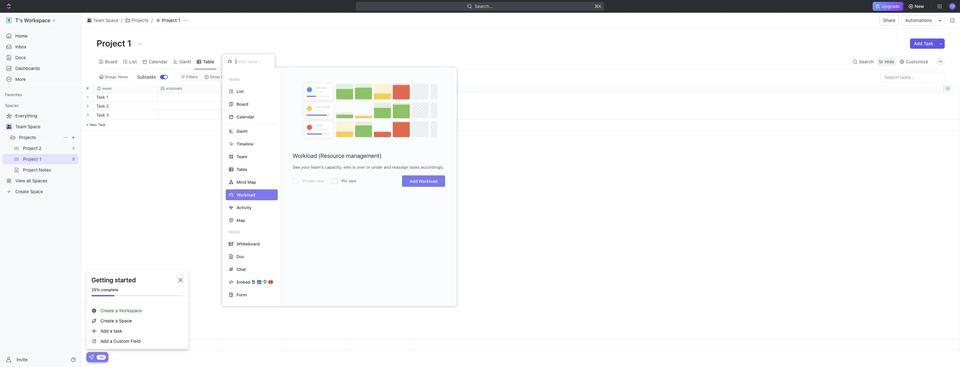 Task type: describe. For each thing, give the bounding box(es) containing it.
automations button
[[903, 16, 936, 25]]

tree inside sidebar navigation
[[3, 111, 78, 197]]

dashboards link
[[3, 63, 78, 74]]

home
[[15, 33, 28, 39]]

calendar link
[[147, 57, 168, 66]]

capacity,
[[325, 165, 342, 170]]

0 vertical spatial project 1
[[162, 18, 180, 23]]

set priority image
[[348, 93, 358, 103]]

25%
[[92, 288, 100, 293]]

(resource
[[319, 153, 345, 160]]

field
[[131, 339, 141, 345]]

set priority element for ‎task 1
[[348, 93, 358, 103]]

under
[[372, 165, 383, 170]]

1 vertical spatial calendar
[[237, 114, 255, 119]]

task for new task
[[98, 123, 106, 127]]

subtasks
[[137, 74, 156, 80]]

timeline
[[237, 141, 253, 147]]

show closed
[[210, 75, 233, 79]]

mind
[[237, 180, 246, 185]]

tasks
[[410, 165, 420, 170]]

team space link inside 'tree'
[[15, 122, 77, 132]]

add task button
[[911, 39, 938, 49]]

a for workspace
[[115, 309, 118, 314]]

1 2 3
[[87, 95, 89, 117]]

0 horizontal spatial project 1
[[97, 38, 133, 48]]

0 vertical spatial list
[[129, 59, 137, 64]]

to for ‎task 2
[[226, 104, 230, 108]]

user group image inside 'tree'
[[7, 125, 11, 129]]

view button
[[222, 57, 243, 66]]

1 / from the left
[[121, 18, 122, 23]]

add for add workload
[[410, 179, 418, 184]]

task 3
[[96, 113, 109, 118]]

onboarding checklist button element
[[89, 355, 94, 361]]

press space to select this row. row containing ‎task 2
[[94, 102, 413, 112]]

share button
[[880, 15, 900, 26]]

home link
[[3, 31, 78, 41]]

project 1 link
[[154, 17, 182, 24]]

reassign
[[392, 165, 409, 170]]

space inside 'tree'
[[28, 124, 40, 130]]

tasks
[[229, 78, 240, 82]]

search button
[[851, 57, 876, 66]]

set priority image for 2
[[348, 102, 358, 112]]

closed
[[221, 75, 233, 79]]

a for task
[[110, 329, 112, 334]]

⌘k
[[595, 4, 602, 9]]

1 horizontal spatial team
[[93, 18, 104, 23]]

2 horizontal spatial space
[[119, 319, 132, 324]]

‎task 2
[[96, 104, 109, 109]]

set priority element for ‎task 2
[[348, 102, 358, 112]]

and
[[384, 165, 391, 170]]

press space to select this row. row containing 2
[[81, 102, 94, 111]]

private
[[302, 179, 315, 184]]

getting started
[[92, 277, 136, 284]]

is
[[353, 165, 356, 170]]

team inside 'tree'
[[15, 124, 26, 130]]

row group containing 1 2 3
[[81, 93, 94, 131]]

new button
[[906, 1, 928, 11]]

new for new
[[915, 4, 925, 9]]

2 / from the left
[[151, 18, 153, 23]]

getting
[[92, 277, 113, 284]]

press space to select this row. row containing 1
[[81, 93, 94, 102]]

1 horizontal spatial projects
[[132, 18, 149, 23]]

press space to select this row. row containing ‎task 1
[[94, 93, 413, 103]]

hide
[[885, 59, 895, 64]]

subtasks button
[[135, 72, 160, 82]]

your
[[301, 165, 310, 170]]

1/4
[[99, 356, 104, 360]]

customize
[[906, 59, 929, 64]]

custom
[[114, 339, 129, 345]]

inbox
[[15, 44, 26, 49]]

see
[[293, 165, 300, 170]]

view for private view
[[316, 179, 324, 184]]

new for new task
[[90, 123, 97, 127]]

0 horizontal spatial board
[[105, 59, 117, 64]]

1 vertical spatial table
[[237, 167, 247, 172]]

customize button
[[898, 57, 931, 66]]

to do cell for ‎task 2
[[222, 102, 286, 110]]

1 vertical spatial gantt
[[237, 129, 248, 134]]

show
[[210, 75, 220, 79]]

1 vertical spatial task
[[96, 113, 105, 118]]

new task
[[90, 123, 106, 127]]

invite
[[17, 357, 28, 363]]

to do for task 3
[[226, 113, 237, 117]]

close image
[[178, 279, 183, 283]]

task for add task
[[924, 41, 934, 46]]

list link
[[128, 57, 137, 66]]

workload (resource management)
[[293, 153, 382, 160]]

upgrade link
[[873, 2, 904, 11]]

docs link
[[3, 53, 78, 63]]

embed
[[237, 280, 250, 285]]

search...
[[475, 4, 493, 9]]

upgrade
[[882, 4, 900, 9]]

view for pin view
[[348, 179, 357, 184]]

0 vertical spatial map
[[248, 180, 256, 185]]

1 horizontal spatial project
[[162, 18, 177, 23]]

management)
[[346, 153, 382, 160]]

1 vertical spatial project
[[97, 38, 125, 48]]

‎task for ‎task 2
[[96, 104, 105, 109]]

view
[[231, 59, 241, 64]]

0 horizontal spatial map
[[237, 218, 245, 223]]

table link
[[202, 57, 214, 66]]

gantt link
[[178, 57, 191, 66]]

team space inside 'tree'
[[15, 124, 40, 130]]

set priority element for task 3
[[348, 111, 358, 121]]

view button
[[222, 54, 243, 69]]

0 horizontal spatial 3
[[87, 113, 89, 117]]

create for create a space
[[100, 319, 114, 324]]

add a custom field
[[100, 339, 141, 345]]

accordingly.
[[421, 165, 444, 170]]

add workload
[[410, 179, 438, 184]]

row group containing ‎task 1
[[94, 93, 413, 131]]

mind map
[[237, 180, 256, 185]]

hide button
[[877, 57, 897, 66]]

projects inside 'tree'
[[19, 135, 36, 140]]

0 vertical spatial space
[[105, 18, 118, 23]]

chat
[[237, 267, 246, 272]]

1 horizontal spatial 3
[[106, 113, 109, 118]]

activity
[[237, 205, 252, 210]]

to for task 3
[[226, 113, 230, 117]]

create for create a workspace
[[100, 309, 114, 314]]



Task type: vqa. For each thing, say whether or not it's contained in the screenshot.
the bottommost the 2
no



Task type: locate. For each thing, give the bounding box(es) containing it.
or
[[366, 165, 370, 170]]

create up add a task
[[100, 319, 114, 324]]

1 horizontal spatial project 1
[[162, 18, 180, 23]]

1 horizontal spatial workload
[[419, 179, 438, 184]]

25% complete
[[92, 288, 118, 293]]

a down add a task
[[110, 339, 112, 345]]

3 down ‎task 2
[[106, 113, 109, 118]]

complete
[[101, 288, 118, 293]]

do for 3
[[231, 113, 237, 117]]

sidebar navigation
[[0, 13, 81, 368]]

0 horizontal spatial view
[[316, 179, 324, 184]]

projects link
[[124, 17, 150, 24], [19, 133, 61, 143]]

0 vertical spatial user group image
[[87, 19, 91, 22]]

1 vertical spatial map
[[237, 218, 245, 223]]

add down add a task
[[100, 339, 109, 345]]

form
[[237, 293, 247, 298]]

press space to select this row. row
[[81, 93, 94, 102], [94, 93, 413, 103], [81, 102, 94, 111], [94, 102, 413, 112], [81, 111, 94, 120], [94, 111, 413, 121], [94, 340, 413, 351]]

a left task
[[110, 329, 112, 334]]

0 horizontal spatial projects link
[[19, 133, 61, 143]]

list up subtasks button
[[129, 59, 137, 64]]

2 horizontal spatial team
[[237, 154, 247, 159]]

row group
[[81, 93, 94, 131], [94, 93, 413, 131], [944, 93, 960, 131], [944, 340, 960, 351]]

do up timeline
[[231, 113, 237, 117]]

1 vertical spatial do
[[231, 113, 237, 117]]

1 horizontal spatial map
[[248, 180, 256, 185]]

automations
[[906, 18, 933, 23]]

calendar inside calendar link
[[149, 59, 168, 64]]

doc
[[237, 254, 245, 260]]

0 vertical spatial to
[[226, 104, 230, 108]]

0 vertical spatial team
[[93, 18, 104, 23]]

2 to from the top
[[226, 113, 230, 117]]

calendar up subtasks button
[[149, 59, 168, 64]]

grid
[[81, 85, 961, 351]]

1 horizontal spatial gantt
[[237, 129, 248, 134]]

0 horizontal spatial calendar
[[149, 59, 168, 64]]

1 to do from the top
[[226, 104, 237, 108]]

1 vertical spatial projects link
[[19, 133, 61, 143]]

0 horizontal spatial team space link
[[15, 122, 77, 132]]

do for 2
[[231, 104, 237, 108]]

tree containing team space
[[3, 111, 78, 197]]

1 vertical spatial list
[[237, 89, 244, 94]]

user group image
[[87, 19, 91, 22], [7, 125, 11, 129]]

1 vertical spatial team space
[[15, 124, 40, 130]]

1 horizontal spatial board
[[237, 102, 248, 107]]

0 vertical spatial table
[[203, 59, 214, 64]]

0 vertical spatial calendar
[[149, 59, 168, 64]]

team
[[93, 18, 104, 23], [15, 124, 26, 130], [237, 154, 247, 159]]

0 horizontal spatial user group image
[[7, 125, 11, 129]]

pin
[[342, 179, 347, 184]]

add for add task
[[914, 41, 923, 46]]

workspace
[[119, 309, 142, 314]]

1 horizontal spatial new
[[915, 4, 925, 9]]

2 to do cell from the top
[[222, 111, 286, 119]]

started
[[115, 277, 136, 284]]

board
[[105, 59, 117, 64], [237, 102, 248, 107]]

a up create a space
[[115, 309, 118, 314]]

1 vertical spatial to do
[[226, 113, 237, 117]]

1 vertical spatial create
[[100, 319, 114, 324]]

do
[[231, 104, 237, 108], [231, 113, 237, 117]]

task
[[114, 329, 122, 334]]

new up automations
[[915, 4, 925, 9]]

0 vertical spatial ‎task
[[96, 95, 105, 100]]

whiteboard
[[237, 242, 260, 247]]

add for add a custom field
[[100, 339, 109, 345]]

1
[[178, 18, 180, 23], [127, 38, 132, 48], [106, 95, 108, 100], [87, 95, 89, 99]]

1 horizontal spatial table
[[237, 167, 247, 172]]

to do cell
[[222, 102, 286, 110], [222, 111, 286, 119]]

1 vertical spatial ‎task
[[96, 104, 105, 109]]

task up customize
[[924, 41, 934, 46]]

2 vertical spatial space
[[119, 319, 132, 324]]

gantt
[[180, 59, 191, 64], [237, 129, 248, 134]]

0 horizontal spatial team
[[15, 124, 26, 130]]

0 vertical spatial project
[[162, 18, 177, 23]]

0 horizontal spatial projects
[[19, 135, 36, 140]]

workload down accordingly.
[[419, 179, 438, 184]]

new inside new button
[[915, 4, 925, 9]]

project 1
[[162, 18, 180, 23], [97, 38, 133, 48]]

0 horizontal spatial workload
[[293, 153, 317, 160]]

1 vertical spatial team space link
[[15, 122, 77, 132]]

docs
[[15, 55, 26, 60]]

‎task
[[96, 95, 105, 100], [96, 104, 105, 109]]

workload
[[293, 153, 317, 160], [419, 179, 438, 184]]

0 horizontal spatial project
[[97, 38, 125, 48]]

view
[[316, 179, 324, 184], [348, 179, 357, 184]]

1 horizontal spatial projects link
[[124, 17, 150, 24]]

#
[[86, 86, 89, 91]]

1 horizontal spatial 2
[[106, 104, 109, 109]]

0 vertical spatial create
[[100, 309, 114, 314]]

3 left task 3
[[87, 113, 89, 117]]

tree
[[3, 111, 78, 197]]

favorites
[[5, 93, 22, 97]]

task down task 3
[[98, 123, 106, 127]]

0 vertical spatial team space link
[[85, 17, 120, 24]]

1 vertical spatial user group image
[[7, 125, 11, 129]]

over
[[357, 165, 365, 170]]

1 vertical spatial to do cell
[[222, 111, 286, 119]]

0 vertical spatial to do
[[226, 104, 237, 108]]

0 vertical spatial projects
[[132, 18, 149, 23]]

0 horizontal spatial 2
[[87, 104, 89, 108]]

0 vertical spatial workload
[[293, 153, 317, 160]]

share
[[884, 18, 896, 23]]

1 to from the top
[[226, 104, 230, 108]]

2 do from the top
[[231, 113, 237, 117]]

0 vertical spatial to do cell
[[222, 102, 286, 110]]

new inside grid
[[90, 123, 97, 127]]

‎task 1
[[96, 95, 108, 100]]

create
[[100, 309, 114, 314], [100, 319, 114, 324]]

set priority image for 3
[[348, 111, 358, 121]]

2 set priority element from the top
[[348, 102, 358, 112]]

task inside button
[[924, 41, 934, 46]]

map right mind
[[248, 180, 256, 185]]

table up the show
[[203, 59, 214, 64]]

press space to select this row. row containing 3
[[81, 111, 94, 120]]

1 horizontal spatial calendar
[[237, 114, 255, 119]]

to do cell for task 3
[[222, 111, 286, 119]]

row
[[94, 85, 413, 93]]

1 vertical spatial space
[[28, 124, 40, 130]]

add up customize
[[914, 41, 923, 46]]

0 horizontal spatial table
[[203, 59, 214, 64]]

add down tasks
[[410, 179, 418, 184]]

set priority element
[[348, 93, 358, 103], [348, 102, 358, 112], [348, 111, 358, 121]]

2 create from the top
[[100, 319, 114, 324]]

0 horizontal spatial list
[[129, 59, 137, 64]]

workload up your
[[293, 153, 317, 160]]

who
[[344, 165, 352, 170]]

grid containing ‎task 1
[[81, 85, 961, 351]]

1 set priority element from the top
[[348, 93, 358, 103]]

create a workspace
[[100, 309, 142, 314]]

set priority image
[[348, 102, 358, 112], [348, 111, 358, 121]]

0 vertical spatial gantt
[[180, 59, 191, 64]]

view right private
[[316, 179, 324, 184]]

0 horizontal spatial new
[[90, 123, 97, 127]]

to do for ‎task 2
[[226, 104, 237, 108]]

table up mind
[[237, 167, 247, 172]]

map down the activity
[[237, 218, 245, 223]]

0 vertical spatial team space
[[93, 18, 118, 23]]

3
[[106, 113, 109, 118], [87, 113, 89, 117]]

spaces
[[5, 103, 19, 108]]

see your team's capacity, who is over or under and reassign tasks accordingly.
[[293, 165, 444, 170]]

‎task for ‎task 1
[[96, 95, 105, 100]]

1 horizontal spatial team space
[[93, 18, 118, 23]]

to do
[[226, 104, 237, 108], [226, 113, 237, 117]]

create a space
[[100, 319, 132, 324]]

2 left ‎task 2
[[87, 104, 89, 108]]

add a task
[[100, 329, 122, 334]]

1 vertical spatial workload
[[419, 179, 438, 184]]

0 horizontal spatial team space
[[15, 124, 40, 130]]

calendar up timeline
[[237, 114, 255, 119]]

1 view from the left
[[316, 179, 324, 184]]

0 vertical spatial projects link
[[124, 17, 150, 24]]

board left list link
[[105, 59, 117, 64]]

2 vertical spatial task
[[98, 123, 106, 127]]

a for space
[[115, 319, 118, 324]]

search
[[859, 59, 874, 64]]

2 view from the left
[[348, 179, 357, 184]]

add task
[[914, 41, 934, 46]]

0 vertical spatial board
[[105, 59, 117, 64]]

add left task
[[100, 329, 109, 334]]

1 create from the top
[[100, 309, 114, 314]]

‎task down ‎task 1
[[96, 104, 105, 109]]

1 vertical spatial new
[[90, 123, 97, 127]]

add
[[914, 41, 923, 46], [410, 179, 418, 184], [100, 329, 109, 334], [100, 339, 109, 345]]

task down ‎task 2
[[96, 113, 105, 118]]

1 vertical spatial projects
[[19, 135, 36, 140]]

onboarding checklist button image
[[89, 355, 94, 361]]

1 vertical spatial team
[[15, 124, 26, 130]]

2 up task 3
[[106, 104, 109, 109]]

0 vertical spatial do
[[231, 104, 237, 108]]

2 for ‎task
[[106, 104, 109, 109]]

inbox link
[[3, 42, 78, 52]]

/
[[121, 18, 122, 23], [151, 18, 153, 23]]

0 horizontal spatial gantt
[[180, 59, 191, 64]]

user group image inside team space link
[[87, 19, 91, 22]]

show closed button
[[202, 73, 236, 81]]

press space to select this row. row containing task 3
[[94, 111, 413, 121]]

0 vertical spatial task
[[924, 41, 934, 46]]

gantt up timeline
[[237, 129, 248, 134]]

1 do from the top
[[231, 104, 237, 108]]

2 for 1
[[87, 104, 89, 108]]

a
[[115, 309, 118, 314], [115, 319, 118, 324], [110, 329, 112, 334], [110, 339, 112, 345]]

private view
[[302, 179, 324, 184]]

cell
[[158, 93, 222, 101], [222, 93, 286, 101], [286, 93, 349, 101], [158, 102, 222, 110], [286, 102, 349, 110], [158, 111, 222, 119], [286, 111, 349, 119]]

projects
[[132, 18, 149, 23], [19, 135, 36, 140]]

add inside button
[[914, 41, 923, 46]]

pages
[[229, 230, 240, 234]]

new
[[915, 4, 925, 9], [90, 123, 97, 127]]

0 horizontal spatial space
[[28, 124, 40, 130]]

1 horizontal spatial list
[[237, 89, 244, 94]]

2 set priority image from the top
[[348, 111, 358, 121]]

do down tasks
[[231, 104, 237, 108]]

calendar
[[149, 59, 168, 64], [237, 114, 255, 119]]

1 vertical spatial to
[[226, 113, 230, 117]]

list down tasks
[[237, 89, 244, 94]]

‎task up ‎task 2
[[96, 95, 105, 100]]

map
[[248, 180, 256, 185], [237, 218, 245, 223]]

Enter name... field
[[235, 59, 270, 64]]

add for add a task
[[100, 329, 109, 334]]

2
[[106, 104, 109, 109], [87, 104, 89, 108]]

gantt left table link
[[180, 59, 191, 64]]

a up task
[[115, 319, 118, 324]]

1 horizontal spatial space
[[105, 18, 118, 23]]

task
[[924, 41, 934, 46], [96, 113, 105, 118], [98, 123, 106, 127]]

new down task 3
[[90, 123, 97, 127]]

Search tasks... text field
[[881, 72, 945, 82]]

2 ‎task from the top
[[96, 104, 105, 109]]

3 set priority element from the top
[[348, 111, 358, 121]]

board down tasks
[[237, 102, 248, 107]]

view right pin
[[348, 179, 357, 184]]

a for custom
[[110, 339, 112, 345]]

pin view
[[342, 179, 357, 184]]

space
[[105, 18, 118, 23], [28, 124, 40, 130], [119, 319, 132, 324]]

1 horizontal spatial view
[[348, 179, 357, 184]]

favorites button
[[3, 91, 24, 99]]

2 to do from the top
[[226, 113, 237, 117]]

1 vertical spatial board
[[237, 102, 248, 107]]

create up create a space
[[100, 309, 114, 314]]

dashboards
[[15, 66, 40, 71]]

0 horizontal spatial /
[[121, 18, 122, 23]]

1 horizontal spatial /
[[151, 18, 153, 23]]

1 set priority image from the top
[[348, 102, 358, 112]]

1 ‎task from the top
[[96, 95, 105, 100]]

2 inside 1 2 3
[[87, 104, 89, 108]]

1 horizontal spatial team space link
[[85, 17, 120, 24]]

1 inside 1 2 3
[[87, 95, 89, 99]]

0 vertical spatial new
[[915, 4, 925, 9]]

1 vertical spatial project 1
[[97, 38, 133, 48]]

2 vertical spatial team
[[237, 154, 247, 159]]

board link
[[104, 57, 117, 66]]

1 horizontal spatial user group image
[[87, 19, 91, 22]]

team's
[[311, 165, 324, 170]]

1 to do cell from the top
[[222, 102, 286, 110]]

table
[[203, 59, 214, 64], [237, 167, 247, 172]]



